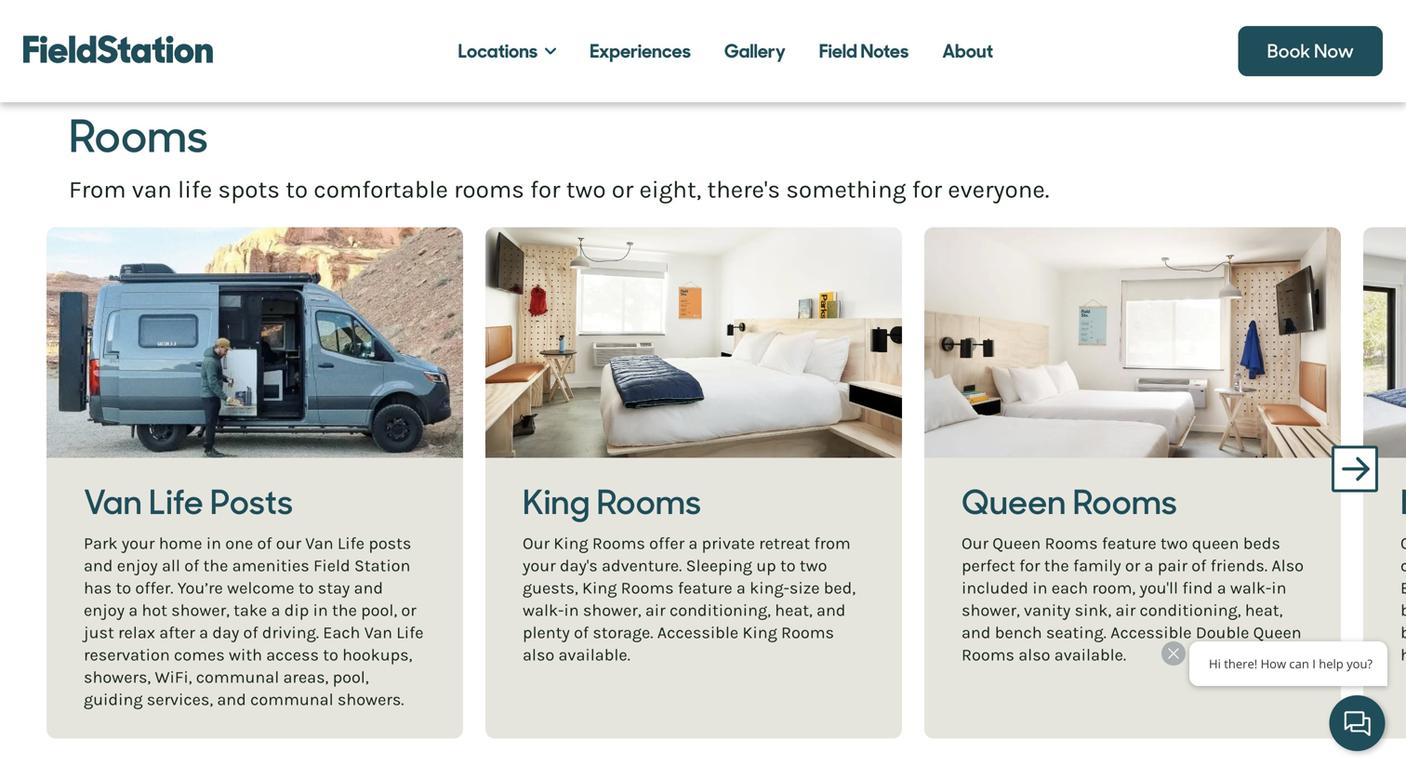 Task type: describe. For each thing, give the bounding box(es) containing it.
arrow right image
[[1342, 455, 1370, 483]]

of down take
[[243, 623, 258, 643]]

large bed bedroom interior image
[[486, 228, 902, 458]]

wifi,
[[155, 668, 192, 687]]

storage.
[[593, 623, 653, 643]]

driving.
[[262, 623, 319, 643]]

vanity
[[1024, 601, 1071, 621]]

1 horizontal spatial for
[[912, 175, 942, 204]]

guests,
[[523, 579, 578, 598]]

gallery link
[[708, 23, 803, 79]]

1 vertical spatial queen
[[993, 534, 1041, 554]]

walk- inside king rooms our king rooms offer a private retreat from your day's adventure. sleeping up to two guests, king rooms feature a king-size bed, walk-in shower, air conditioning, heat, and plenty of storage. accessible king rooms also available.
[[523, 601, 564, 621]]

private
[[702, 534, 755, 554]]

of up amenities
[[257, 534, 272, 554]]

also
[[1272, 556, 1304, 576]]

family
[[1073, 556, 1121, 576]]

plenty
[[523, 623, 570, 643]]

station
[[354, 556, 411, 576]]

posts
[[210, 481, 293, 525]]

field inside van life posts park your home in one of our van life posts and enjoy all of the amenities field station has to offer. you're welcome to stay and enjoy a hot shower, take a dip in the pool, or just relax after a day of driving. each van life reservation comes with access to hookups, showers, wifi, communal areas, pool, guiding services, and communal showers.
[[313, 556, 350, 576]]

shower, inside king rooms our king rooms offer a private retreat from your day's adventure. sleeping up to two guests, king rooms feature a king-size bed, walk-in shower, air conditioning, heat, and plenty of storage. accessible king rooms also available.
[[583, 601, 641, 621]]

available. inside king rooms our king rooms offer a private retreat from your day's adventure. sleeping up to two guests, king rooms feature a king-size bed, walk-in shower, air conditioning, heat, and plenty of storage. accessible king rooms also available.
[[559, 646, 630, 665]]

and inside queen rooms our queen rooms feature two queen beds perfect for the family or a pair of friends. also included in each room, you'll find a walk-in shower, vanity sink, air conditioning, heat, and bench seating. accessible double queen rooms also available.
[[962, 623, 991, 643]]

queen rooms our queen rooms feature two queen beds perfect for the family or a pair of friends. also included in each room, you'll find a walk-in shower, vanity sink, air conditioning, heat, and bench seating. accessible double queen rooms also available.
[[962, 481, 1304, 665]]

rooms
[[454, 175, 524, 204]]

book now link
[[1239, 26, 1383, 76]]

of inside king rooms our king rooms offer a private retreat from your day's adventure. sleeping up to two guests, king rooms feature a king-size bed, walk-in shower, air conditioning, heat, and plenty of storage. accessible king rooms also available.
[[574, 623, 589, 643]]

access
[[266, 646, 319, 665]]

home
[[159, 534, 202, 554]]

and up has
[[84, 556, 113, 576]]

queen
[[1192, 534, 1239, 554]]

0 horizontal spatial two
[[566, 175, 606, 204]]

you'll
[[1140, 579, 1179, 598]]

to inside king rooms our king rooms offer a private retreat from your day's adventure. sleeping up to two guests, king rooms feature a king-size bed, walk-in shower, air conditioning, heat, and plenty of storage. accessible king rooms also available.
[[780, 556, 796, 576]]

feature inside queen rooms our queen rooms feature two queen beds perfect for the family or a pair of friends. also included in each room, you'll find a walk-in shower, vanity sink, air conditioning, heat, and bench seating. accessible double queen rooms also available.
[[1102, 534, 1157, 554]]

day
[[212, 623, 239, 643]]

hookups,
[[342, 646, 412, 665]]

1 horizontal spatial van
[[305, 534, 334, 554]]

a right "offer"
[[689, 534, 698, 554]]

0 vertical spatial field
[[819, 39, 857, 63]]

in right the dip
[[313, 601, 328, 621]]

something
[[786, 175, 906, 204]]

reservation
[[84, 646, 170, 665]]

your inside king rooms our king rooms offer a private retreat from your day's adventure. sleeping up to two guests, king rooms feature a king-size bed, walk-in shower, air conditioning, heat, and plenty of storage. accessible king rooms also available.
[[523, 556, 556, 576]]

take
[[234, 601, 267, 621]]

eight,
[[639, 175, 701, 204]]

showers,
[[84, 668, 151, 687]]

or inside queen rooms our queen rooms feature two queen beds perfect for the family or a pair of friends. also included in each room, you'll find a walk-in shower, vanity sink, air conditioning, heat, and bench seating. accessible double queen rooms also available.
[[1125, 556, 1141, 576]]

shower, inside van life posts park your home in one of our van life posts and enjoy all of the amenities field station has to offer. you're welcome to stay and enjoy a hot shower, take a dip in the pool, or just relax after a day of driving. each van life reservation comes with access to hookups, showers, wifi, communal areas, pool, guiding services, and communal showers.
[[171, 601, 230, 621]]

experiences link
[[573, 23, 708, 79]]

a large bedroom with two doubles and a bunk bed image
[[1364, 228, 1406, 458]]

perfect
[[962, 556, 1015, 576]]

field notes
[[819, 39, 909, 63]]

two inside king rooms our king rooms offer a private retreat from your day's adventure. sleeping up to two guests, king rooms feature a king-size bed, walk-in shower, air conditioning, heat, and plenty of storage. accessible king rooms also available.
[[800, 556, 827, 576]]

notes
[[861, 39, 909, 63]]

in inside king rooms our king rooms offer a private retreat from your day's adventure. sleeping up to two guests, king rooms feature a king-size bed, walk-in shower, air conditioning, heat, and plenty of storage. accessible king rooms also available.
[[564, 601, 579, 621]]

everyone.
[[948, 175, 1050, 204]]

field station logo image
[[23, 26, 213, 72]]

showers.
[[338, 690, 404, 710]]

0 horizontal spatial the
[[203, 556, 228, 576]]

areas,
[[283, 668, 329, 687]]

has
[[84, 579, 112, 598]]

life
[[178, 175, 212, 204]]

accessible inside king rooms our king rooms offer a private retreat from your day's adventure. sleeping up to two guests, king rooms feature a king-size bed, walk-in shower, air conditioning, heat, and plenty of storage. accessible king rooms also available.
[[657, 623, 739, 643]]

find
[[1182, 579, 1213, 598]]

to right has
[[116, 579, 131, 598]]

2 horizontal spatial van
[[364, 623, 393, 643]]

size
[[790, 579, 820, 598]]

2 vertical spatial queen
[[1253, 623, 1302, 643]]

locations link
[[441, 23, 573, 79]]

adventure.
[[602, 556, 682, 576]]

included
[[962, 579, 1029, 598]]

gallery
[[724, 39, 786, 63]]

services,
[[147, 690, 213, 710]]

0 vertical spatial communal
[[196, 668, 279, 687]]

0 vertical spatial enjoy
[[117, 556, 158, 576]]

welcome
[[227, 579, 294, 598]]

for inside queen rooms our queen rooms feature two queen beds perfect for the family or a pair of friends. also included in each room, you'll find a walk-in shower, vanity sink, air conditioning, heat, and bench seating. accessible double queen rooms also available.
[[1019, 556, 1040, 576]]

available. inside queen rooms our queen rooms feature two queen beds perfect for the family or a pair of friends. also included in each room, you'll find a walk-in shower, vanity sink, air conditioning, heat, and bench seating. accessible double queen rooms also available.
[[1055, 646, 1126, 665]]

day's
[[560, 556, 598, 576]]

bed,
[[824, 579, 856, 598]]

and down station
[[354, 579, 383, 598]]

double
[[1196, 623, 1249, 643]]

1 vertical spatial pool,
[[333, 668, 369, 687]]

after
[[159, 623, 195, 643]]

king-
[[750, 579, 790, 598]]

from
[[69, 175, 126, 204]]

from van life spots to comfortable rooms for two or eight, there's something for everyone.
[[69, 175, 1050, 204]]

a left pair
[[1145, 556, 1154, 576]]

spots
[[218, 175, 280, 204]]

locations
[[458, 39, 538, 63]]

posts
[[369, 534, 411, 554]]



Task type: locate. For each thing, give the bounding box(es) containing it.
van up park
[[84, 481, 142, 525]]

queen
[[962, 481, 1066, 525], [993, 534, 1041, 554], [1253, 623, 1302, 643]]

and down bed,
[[817, 601, 846, 621]]

to right the spots
[[286, 175, 308, 204]]

dip
[[284, 601, 309, 621]]

field
[[819, 39, 857, 63], [313, 556, 350, 576]]

for left everyone. at the right of page
[[912, 175, 942, 204]]

from
[[814, 534, 851, 554]]

1 vertical spatial enjoy
[[84, 601, 125, 621]]

friends.
[[1211, 556, 1268, 576]]

the up the each
[[332, 601, 357, 621]]

enjoy up just
[[84, 601, 125, 621]]

1 our from the left
[[523, 534, 550, 554]]

walk-
[[1230, 579, 1272, 598], [523, 601, 564, 621]]

guiding
[[84, 690, 143, 710]]

bench
[[995, 623, 1042, 643]]

1 horizontal spatial field
[[819, 39, 857, 63]]

2 air from the left
[[1116, 601, 1136, 621]]

0 vertical spatial your
[[122, 534, 155, 554]]

1 horizontal spatial heat,
[[1245, 601, 1283, 621]]

0 vertical spatial two
[[566, 175, 606, 204]]

walk- up plenty
[[523, 601, 564, 621]]

0 horizontal spatial life
[[149, 481, 203, 525]]

shower,
[[171, 601, 230, 621], [583, 601, 641, 621], [962, 601, 1020, 621]]

our inside queen rooms our queen rooms feature two queen beds perfect for the family or a pair of friends. also included in each room, you'll find a walk-in shower, vanity sink, air conditioning, heat, and bench seating. accessible double queen rooms also available.
[[962, 534, 989, 554]]

a left hot
[[129, 601, 138, 621]]

available.
[[559, 646, 630, 665], [1055, 646, 1126, 665]]

1 horizontal spatial conditioning,
[[1140, 601, 1241, 621]]

2 available. from the left
[[1055, 646, 1126, 665]]

1 horizontal spatial accessible
[[1111, 623, 1192, 643]]

all
[[162, 556, 180, 576]]

communal down with
[[196, 668, 279, 687]]

our up perfect
[[962, 534, 989, 554]]

book
[[1267, 39, 1311, 63]]

walk- down friends.
[[1230, 579, 1272, 598]]

you're
[[177, 579, 223, 598]]

0 vertical spatial life
[[149, 481, 203, 525]]

1 shower, from the left
[[171, 601, 230, 621]]

conditioning, inside queen rooms our queen rooms feature two queen beds perfect for the family or a pair of friends. also included in each room, you'll find a walk-in shower, vanity sink, air conditioning, heat, and bench seating. accessible double queen rooms also available.
[[1140, 601, 1241, 621]]

retreat
[[759, 534, 810, 554]]

1 horizontal spatial life
[[337, 534, 365, 554]]

0 horizontal spatial van
[[84, 481, 142, 525]]

to down the each
[[323, 646, 338, 665]]

stay
[[318, 579, 350, 598]]

1 accessible from the left
[[657, 623, 739, 643]]

2 vertical spatial van
[[364, 623, 393, 643]]

1 horizontal spatial two
[[800, 556, 827, 576]]

sink,
[[1075, 601, 1112, 621]]

about
[[943, 39, 993, 63]]

1 vertical spatial feature
[[678, 579, 733, 598]]

to right up
[[780, 556, 796, 576]]

our for queen rooms
[[962, 534, 989, 554]]

2 horizontal spatial for
[[1019, 556, 1040, 576]]

of right plenty
[[574, 623, 589, 643]]

the up each
[[1044, 556, 1069, 576]]

and inside king rooms our king rooms offer a private retreat from your day's adventure. sleeping up to two guests, king rooms feature a king-size bed, walk-in shower, air conditioning, heat, and plenty of storage. accessible king rooms also available.
[[817, 601, 846, 621]]

0 horizontal spatial field
[[313, 556, 350, 576]]

feature up family
[[1102, 534, 1157, 554]]

a left day
[[199, 623, 208, 643]]

comes
[[174, 646, 225, 665]]

life up "hookups,"
[[396, 623, 424, 643]]

shower, up storage.
[[583, 601, 641, 621]]

accessible inside queen rooms our queen rooms feature two queen beds perfect for the family or a pair of friends. also included in each room, you'll find a walk-in shower, vanity sink, air conditioning, heat, and bench seating. accessible double queen rooms also available.
[[1111, 623, 1192, 643]]

shower, down included
[[962, 601, 1020, 621]]

king rooms our king rooms offer a private retreat from your day's adventure. sleeping up to two guests, king rooms feature a king-size bed, walk-in shower, air conditioning, heat, and plenty of storage. accessible king rooms also available.
[[523, 481, 856, 665]]

a left king-
[[737, 579, 746, 598]]

seating.
[[1046, 623, 1107, 643]]

0 horizontal spatial air
[[645, 601, 666, 621]]

or down station
[[401, 601, 416, 621]]

air inside queen rooms our queen rooms feature two queen beds perfect for the family or a pair of friends. also included in each room, you'll find a walk-in shower, vanity sink, air conditioning, heat, and bench seating. accessible double queen rooms also available.
[[1116, 601, 1136, 621]]

2 vertical spatial or
[[401, 601, 416, 621]]

feature
[[1102, 534, 1157, 554], [678, 579, 733, 598]]

air inside king rooms our king rooms offer a private retreat from your day's adventure. sleeping up to two guests, king rooms feature a king-size bed, walk-in shower, air conditioning, heat, and plenty of storage. accessible king rooms also available.
[[645, 601, 666, 621]]

1 horizontal spatial the
[[332, 601, 357, 621]]

of up find
[[1192, 556, 1207, 576]]

2 horizontal spatial shower,
[[962, 601, 1020, 621]]

0 horizontal spatial walk-
[[523, 601, 564, 621]]

heat, down size
[[775, 601, 813, 621]]

van life posts park your home in one of our van life posts and enjoy all of the amenities field station has to offer. you're welcome to stay and enjoy a hot shower, take a dip in the pool, or just relax after a day of driving. each van life reservation comes with access to hookups, showers, wifi, communal areas, pool, guiding services, and communal showers.
[[84, 481, 424, 710]]

heat, inside queen rooms our queen rooms feature two queen beds perfect for the family or a pair of friends. also included in each room, you'll find a walk-in shower, vanity sink, air conditioning, heat, and bench seating. accessible double queen rooms also available.
[[1245, 601, 1283, 621]]

and
[[84, 556, 113, 576], [354, 579, 383, 598], [817, 601, 846, 621], [962, 623, 991, 643], [217, 690, 246, 710]]

two bed bedroom interior image
[[925, 228, 1341, 458]]

also inside queen rooms our queen rooms feature two queen beds perfect for the family or a pair of friends. also included in each room, you'll find a walk-in shower, vanity sink, air conditioning, heat, and bench seating. accessible double queen rooms also available.
[[1019, 646, 1051, 665]]

heat,
[[775, 601, 813, 621], [1245, 601, 1283, 621]]

1 horizontal spatial shower,
[[583, 601, 641, 621]]

1 conditioning, from the left
[[670, 601, 771, 621]]

for up included
[[1019, 556, 1040, 576]]

pool, up "hookups,"
[[361, 601, 397, 621]]

2 our from the left
[[962, 534, 989, 554]]

2 vertical spatial life
[[396, 623, 424, 643]]

park
[[84, 534, 118, 554]]

0 vertical spatial pool,
[[361, 601, 397, 621]]

a right find
[[1217, 579, 1226, 598]]

two up pair
[[1161, 534, 1188, 554]]

or inside van life posts park your home in one of our van life posts and enjoy all of the amenities field station has to offer. you're welcome to stay and enjoy a hot shower, take a dip in the pool, or just relax after a day of driving. each van life reservation comes with access to hookups, showers, wifi, communal areas, pool, guiding services, and communal showers.
[[401, 601, 416, 621]]

two up size
[[800, 556, 827, 576]]

each
[[323, 623, 360, 643]]

conditioning, inside king rooms our king rooms offer a private retreat from your day's adventure. sleeping up to two guests, king rooms feature a king-size bed, walk-in shower, air conditioning, heat, and plenty of storage. accessible king rooms also available.
[[670, 601, 771, 621]]

0 horizontal spatial feature
[[678, 579, 733, 598]]

about link
[[926, 23, 1010, 79]]

shower, inside queen rooms our queen rooms feature two queen beds perfect for the family or a pair of friends. also included in each room, you'll find a walk-in shower, vanity sink, air conditioning, heat, and bench seating. accessible double queen rooms also available.
[[962, 601, 1020, 621]]

relax
[[118, 623, 155, 643]]

pair
[[1158, 556, 1188, 576]]

2 conditioning, from the left
[[1140, 601, 1241, 621]]

a
[[689, 534, 698, 554], [1145, 556, 1154, 576], [737, 579, 746, 598], [1217, 579, 1226, 598], [129, 601, 138, 621], [271, 601, 280, 621], [199, 623, 208, 643]]

0 horizontal spatial or
[[401, 601, 416, 621]]

0 horizontal spatial our
[[523, 534, 550, 554]]

pool,
[[361, 601, 397, 621], [333, 668, 369, 687]]

0 horizontal spatial shower,
[[171, 601, 230, 621]]

one
[[225, 534, 253, 554]]

to
[[286, 175, 308, 204], [780, 556, 796, 576], [116, 579, 131, 598], [298, 579, 314, 598], [323, 646, 338, 665]]

air up storage.
[[645, 601, 666, 621]]

2 heat, from the left
[[1245, 601, 1283, 621]]

our
[[523, 534, 550, 554], [962, 534, 989, 554]]

2 also from the left
[[1019, 646, 1051, 665]]

accessible down you'll
[[1111, 623, 1192, 643]]

1 horizontal spatial available.
[[1055, 646, 1126, 665]]

0 vertical spatial feature
[[1102, 534, 1157, 554]]

a left the dip
[[271, 601, 280, 621]]

1 vertical spatial field
[[313, 556, 350, 576]]

1 vertical spatial walk-
[[523, 601, 564, 621]]

shower, down you're
[[171, 601, 230, 621]]

communal
[[196, 668, 279, 687], [250, 690, 334, 710]]

1 vertical spatial life
[[337, 534, 365, 554]]

van up "hookups,"
[[364, 623, 393, 643]]

van
[[132, 175, 172, 204]]

the up you're
[[203, 556, 228, 576]]

and left bench
[[962, 623, 991, 643]]

field up stay
[[313, 556, 350, 576]]

offer
[[649, 534, 685, 554]]

1 horizontal spatial also
[[1019, 646, 1051, 665]]

heat, inside king rooms our king rooms offer a private retreat from your day's adventure. sleeping up to two guests, king rooms feature a king-size bed, walk-in shower, air conditioning, heat, and plenty of storage. accessible king rooms also available.
[[775, 601, 813, 621]]

hot
[[142, 601, 167, 621]]

of right all
[[184, 556, 199, 576]]

0 horizontal spatial for
[[530, 175, 560, 204]]

or left eight,
[[612, 175, 634, 204]]

2 horizontal spatial the
[[1044, 556, 1069, 576]]

also down plenty
[[523, 646, 555, 665]]

up
[[756, 556, 776, 576]]

2 accessible from the left
[[1111, 623, 1192, 643]]

1 air from the left
[[645, 601, 666, 621]]

just
[[84, 623, 114, 643]]

van right our
[[305, 534, 334, 554]]

0 horizontal spatial conditioning,
[[670, 601, 771, 621]]

book now
[[1267, 39, 1354, 63]]

our for king rooms
[[523, 534, 550, 554]]

enjoy up offer.
[[117, 556, 158, 576]]

2 horizontal spatial or
[[1125, 556, 1141, 576]]

enjoy
[[117, 556, 158, 576], [84, 601, 125, 621]]

1 horizontal spatial air
[[1116, 601, 1136, 621]]

in down also
[[1272, 579, 1287, 598]]

heat, up the double
[[1245, 601, 1283, 621]]

room,
[[1092, 579, 1136, 598]]

life up home
[[149, 481, 203, 525]]

0 horizontal spatial accessible
[[657, 623, 739, 643]]

also inside king rooms our king rooms offer a private retreat from your day's adventure. sleeping up to two guests, king rooms feature a king-size bed, walk-in shower, air conditioning, heat, and plenty of storage. accessible king rooms also available.
[[523, 646, 555, 665]]

0 vertical spatial walk-
[[1230, 579, 1272, 598]]

0 horizontal spatial your
[[122, 534, 155, 554]]

0 horizontal spatial heat,
[[775, 601, 813, 621]]

2 horizontal spatial life
[[396, 623, 424, 643]]

1 also from the left
[[523, 646, 555, 665]]

1 vertical spatial van
[[305, 534, 334, 554]]

comfortable
[[314, 175, 448, 204]]

accessible
[[657, 623, 739, 643], [1111, 623, 1192, 643]]

beds
[[1243, 534, 1281, 554]]

king
[[523, 481, 590, 525], [554, 534, 588, 554], [582, 579, 617, 598], [743, 623, 777, 643]]

our
[[276, 534, 301, 554]]

amenities
[[232, 556, 309, 576]]

conditioning, down sleeping
[[670, 601, 771, 621]]

2 vertical spatial two
[[800, 556, 827, 576]]

0 vertical spatial van
[[84, 481, 142, 525]]

walk- inside queen rooms our queen rooms feature two queen beds perfect for the family or a pair of friends. also included in each room, you'll find a walk-in shower, vanity sink, air conditioning, heat, and bench seating. accessible double queen rooms also available.
[[1230, 579, 1272, 598]]

offer.
[[135, 579, 173, 598]]

sleeping
[[686, 556, 752, 576]]

air
[[645, 601, 666, 621], [1116, 601, 1136, 621]]

van
[[84, 481, 142, 525], [305, 534, 334, 554], [364, 623, 393, 643]]

there's
[[707, 175, 780, 204]]

in left one
[[206, 534, 221, 554]]

also down bench
[[1019, 646, 1051, 665]]

in
[[206, 534, 221, 554], [1033, 579, 1048, 598], [1272, 579, 1287, 598], [313, 601, 328, 621], [564, 601, 579, 621]]

1 horizontal spatial your
[[523, 556, 556, 576]]

available. down storage.
[[559, 646, 630, 665]]

pool, up the showers. at the bottom
[[333, 668, 369, 687]]

in down guests,
[[564, 601, 579, 621]]

and down with
[[217, 690, 246, 710]]

for right the "rooms"
[[530, 175, 560, 204]]

1 vertical spatial two
[[1161, 534, 1188, 554]]

life
[[149, 481, 203, 525], [337, 534, 365, 554], [396, 623, 424, 643]]

1 horizontal spatial feature
[[1102, 534, 1157, 554]]

0 horizontal spatial also
[[523, 646, 555, 665]]

of inside queen rooms our queen rooms feature two queen beds perfect for the family or a pair of friends. also included in each room, you'll find a walk-in shower, vanity sink, air conditioning, heat, and bench seating. accessible double queen rooms also available.
[[1192, 556, 1207, 576]]

the inside queen rooms our queen rooms feature two queen beds perfect for the family or a pair of friends. also included in each room, you'll find a walk-in shower, vanity sink, air conditioning, heat, and bench seating. accessible double queen rooms also available.
[[1044, 556, 1069, 576]]

to up the dip
[[298, 579, 314, 598]]

3 shower, from the left
[[962, 601, 1020, 621]]

your right park
[[122, 534, 155, 554]]

rooms
[[69, 107, 208, 165], [597, 481, 701, 525], [1073, 481, 1177, 525], [592, 534, 645, 554], [1045, 534, 1098, 554], [621, 579, 674, 598], [781, 623, 834, 643], [962, 646, 1015, 665]]

or up the room,
[[1125, 556, 1141, 576]]

of
[[257, 534, 272, 554], [184, 556, 199, 576], [1192, 556, 1207, 576], [243, 623, 258, 643], [574, 623, 589, 643]]

field notes link
[[803, 23, 926, 79]]

1 horizontal spatial walk-
[[1230, 579, 1272, 598]]

2 horizontal spatial two
[[1161, 534, 1188, 554]]

our inside king rooms our king rooms offer a private retreat from your day's adventure. sleeping up to two guests, king rooms feature a king-size bed, walk-in shower, air conditioning, heat, and plenty of storage. accessible king rooms also available.
[[523, 534, 550, 554]]

in up vanity
[[1033, 579, 1048, 598]]

our up guests,
[[523, 534, 550, 554]]

two
[[566, 175, 606, 204], [1161, 534, 1188, 554], [800, 556, 827, 576]]

communal down the areas,
[[250, 690, 334, 710]]

each
[[1052, 579, 1088, 598]]

two inside queen rooms our queen rooms feature two queen beds perfect for the family or a pair of friends. also included in each room, you'll find a walk-in shower, vanity sink, air conditioning, heat, and bench seating. accessible double queen rooms also available.
[[1161, 534, 1188, 554]]

1 vertical spatial or
[[1125, 556, 1141, 576]]

accessible down sleeping
[[657, 623, 739, 643]]

1 vertical spatial your
[[523, 556, 556, 576]]

2 shower, from the left
[[583, 601, 641, 621]]

two left eight,
[[566, 175, 606, 204]]

your inside van life posts park your home in one of our van life posts and enjoy all of the amenities field station has to offer. you're welcome to stay and enjoy a hot shower, take a dip in the pool, or just relax after a day of driving. each van life reservation comes with access to hookups, showers, wifi, communal areas, pool, guiding services, and communal showers.
[[122, 534, 155, 554]]

feature inside king rooms our king rooms offer a private retreat from your day's adventure. sleeping up to two guests, king rooms feature a king-size bed, walk-in shower, air conditioning, heat, and plenty of storage. accessible king rooms also available.
[[678, 579, 733, 598]]

1 vertical spatial communal
[[250, 690, 334, 710]]

conditioning, down find
[[1140, 601, 1241, 621]]

0 vertical spatial or
[[612, 175, 634, 204]]

with
[[229, 646, 262, 665]]

also
[[523, 646, 555, 665], [1019, 646, 1051, 665]]

the
[[203, 556, 228, 576], [1044, 556, 1069, 576], [332, 601, 357, 621]]

0 horizontal spatial available.
[[559, 646, 630, 665]]

experiences
[[590, 39, 691, 63]]

available. down seating.
[[1055, 646, 1126, 665]]

1 horizontal spatial or
[[612, 175, 634, 204]]

0 vertical spatial queen
[[962, 481, 1066, 525]]

field left "notes"
[[819, 39, 857, 63]]

1 available. from the left
[[559, 646, 630, 665]]

feature down sleeping
[[678, 579, 733, 598]]

life up station
[[337, 534, 365, 554]]

1 heat, from the left
[[775, 601, 813, 621]]

now
[[1314, 39, 1354, 63]]

air down the room,
[[1116, 601, 1136, 621]]

1 horizontal spatial our
[[962, 534, 989, 554]]

your up guests,
[[523, 556, 556, 576]]



Task type: vqa. For each thing, say whether or not it's contained in the screenshot.
topmost feature
yes



